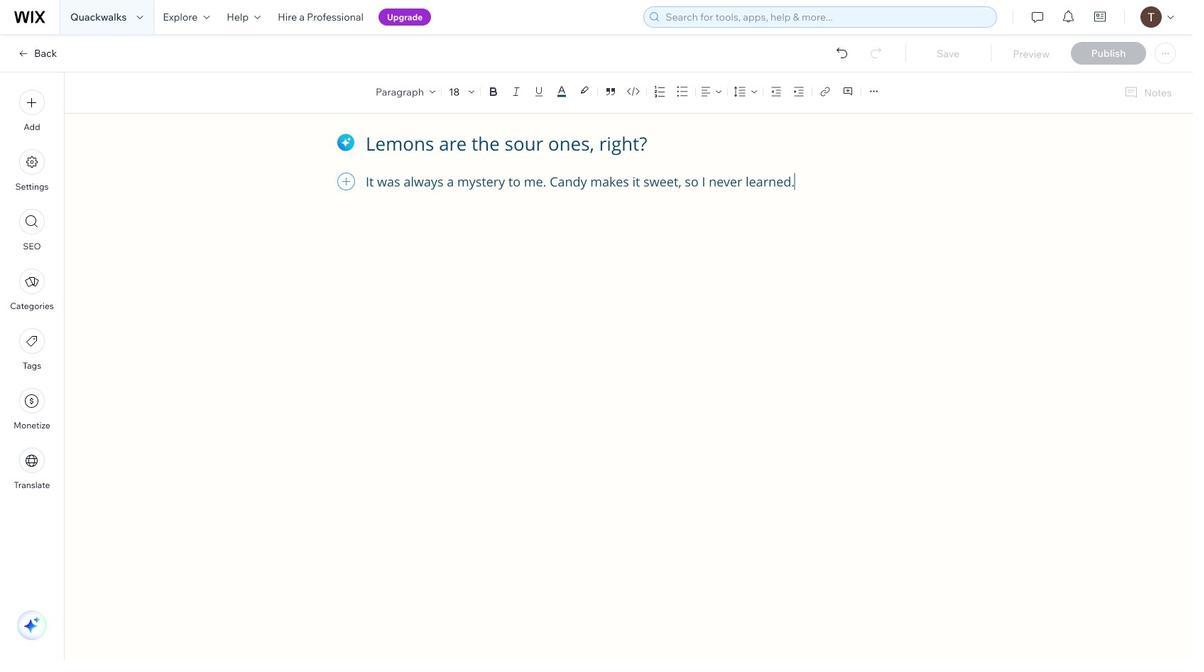 Task type: describe. For each thing, give the bounding box(es) containing it.
Font Size field
[[448, 85, 463, 99]]

Search for tools, apps, help & more... field
[[662, 7, 993, 27]]

Add a Catchy Title text field
[[366, 131, 877, 156]]



Task type: locate. For each thing, give the bounding box(es) containing it.
menu
[[0, 81, 64, 499]]



Task type: vqa. For each thing, say whether or not it's contained in the screenshot.
reply@usrmailtest.com
no



